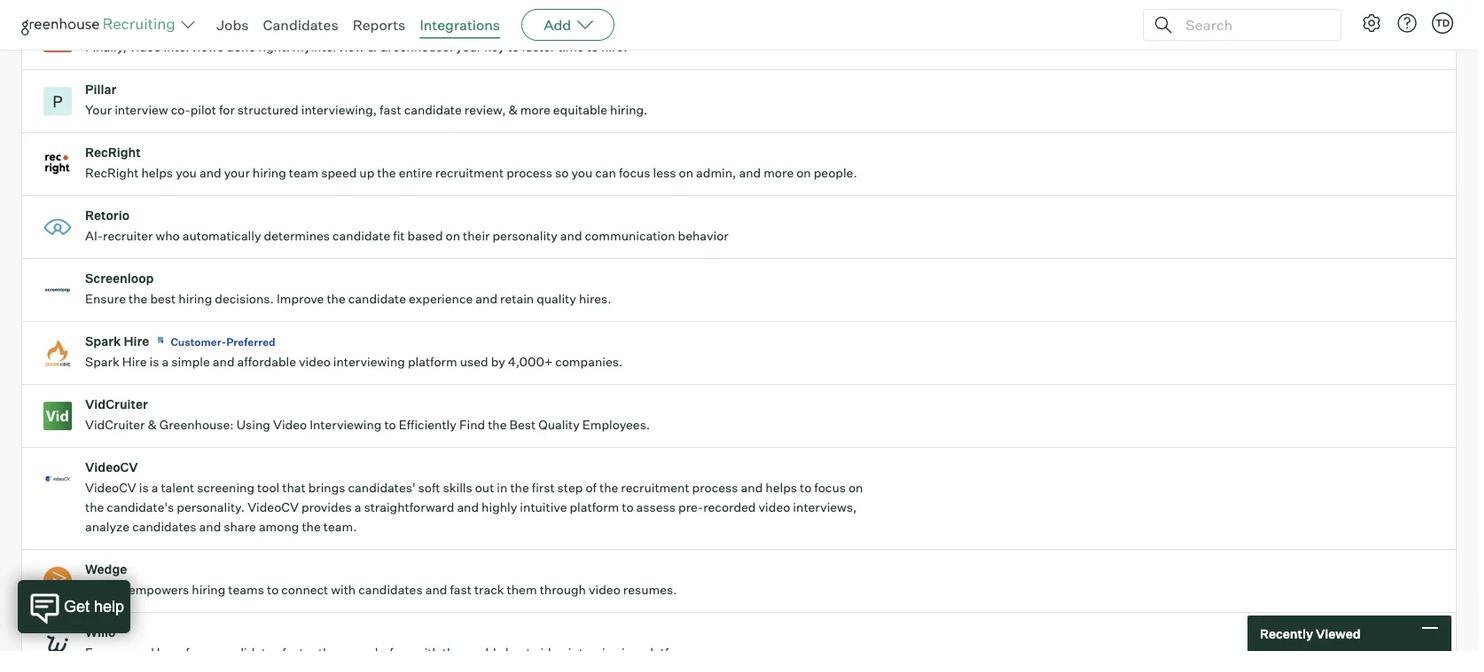 Task type: locate. For each thing, give the bounding box(es) containing it.
1 vertical spatial recruitment
[[621, 480, 690, 496]]

1 horizontal spatial recruitment
[[621, 480, 690, 496]]

and right personality at the top
[[561, 228, 582, 244]]

0 vertical spatial &
[[367, 39, 376, 55]]

the inside recright recright helps you and your hiring team speed up the entire recruitment process so you can focus less on admin, and more on people.
[[377, 165, 396, 181]]

a left talent
[[151, 480, 158, 496]]

0 vertical spatial more
[[520, 102, 551, 118]]

on up interviews,
[[849, 480, 864, 496]]

and down personality.
[[199, 519, 221, 535]]

focus right can
[[619, 165, 651, 181]]

add button
[[522, 9, 615, 41]]

2 vertical spatial videocv
[[248, 500, 299, 515]]

1 horizontal spatial greenhouse:
[[379, 39, 453, 55]]

0 horizontal spatial you
[[176, 165, 197, 181]]

finally,
[[85, 39, 127, 55]]

willo
[[85, 625, 116, 640]]

1 horizontal spatial fast
[[450, 582, 472, 598]]

recright up retorio
[[85, 165, 139, 181]]

and left retain
[[476, 291, 498, 307]]

configure image
[[1362, 12, 1383, 34]]

video right through
[[589, 582, 621, 598]]

to left efficiently
[[384, 417, 396, 433]]

1 vertical spatial candidate
[[333, 228, 391, 244]]

on inside retorio ai-recruiter who automatically determines candidate fit based on their personality and communication behavior
[[446, 228, 460, 244]]

1 vertical spatial more
[[764, 165, 794, 181]]

wedge wedge empowers hiring teams to connect with candidates and fast track them through video resumes.
[[85, 562, 677, 598]]

1 horizontal spatial is
[[149, 354, 159, 370]]

focus up interviews,
[[815, 480, 846, 496]]

0 horizontal spatial a
[[151, 480, 158, 496]]

screenloop
[[85, 271, 154, 286]]

candidate inside the screenloop ensure the best hiring decisions. improve the candidate experience and retain quality hires.
[[348, 291, 406, 307]]

wedge
[[85, 562, 127, 577], [85, 582, 126, 598]]

wedge up willo
[[85, 582, 126, 598]]

reports
[[353, 16, 406, 34]]

best
[[510, 417, 536, 433]]

a
[[162, 354, 169, 370], [151, 480, 158, 496], [355, 500, 361, 515]]

hire down spark hire
[[122, 354, 147, 370]]

1 vertical spatial hiring
[[179, 291, 212, 307]]

equitable
[[553, 102, 608, 118]]

a for simple
[[162, 354, 169, 370]]

employees.
[[583, 417, 650, 433]]

0 vertical spatial is
[[149, 354, 159, 370]]

people.
[[814, 165, 858, 181]]

recright down your
[[85, 145, 141, 160]]

0 vertical spatial candidate
[[404, 102, 462, 118]]

the right find
[[488, 417, 507, 433]]

0 horizontal spatial candidates
[[132, 519, 197, 535]]

retain
[[500, 291, 534, 307]]

2 vertical spatial &
[[148, 417, 157, 433]]

with
[[331, 582, 356, 598]]

0 vertical spatial focus
[[619, 165, 651, 181]]

by
[[491, 354, 505, 370]]

more left people.
[[764, 165, 794, 181]]

screenloop ensure the best hiring decisions. improve the candidate experience and retain quality hires.
[[85, 271, 612, 307]]

less
[[653, 165, 676, 181]]

video
[[129, 39, 161, 55], [299, 354, 331, 370], [759, 500, 791, 515], [589, 582, 621, 598]]

ai-
[[85, 228, 103, 244]]

1 horizontal spatial &
[[367, 39, 376, 55]]

2 horizontal spatial a
[[355, 500, 361, 515]]

co-
[[171, 102, 190, 118]]

on left their
[[446, 228, 460, 244]]

interviewing
[[310, 417, 382, 433]]

your inside recright recright helps you and your hiring team speed up the entire recruitment process so you can focus less on admin, and more on people.
[[224, 165, 250, 181]]

personality
[[493, 228, 558, 244]]

interviews
[[164, 39, 224, 55]]

is up candidate's
[[139, 480, 149, 496]]

to
[[508, 39, 519, 55], [587, 39, 599, 55], [384, 417, 396, 433], [800, 480, 812, 496], [622, 500, 634, 515], [267, 582, 279, 598]]

process up recorded
[[693, 480, 739, 496]]

hiring left teams
[[192, 582, 226, 598]]

simple
[[171, 354, 210, 370]]

interviews,
[[793, 500, 857, 515]]

candidate up 'interviewing'
[[348, 291, 406, 307]]

greenhouse:
[[379, 39, 453, 55], [159, 417, 234, 433]]

interview
[[115, 102, 168, 118]]

1 vertical spatial spark
[[85, 354, 120, 370]]

based
[[408, 228, 443, 244]]

helps inside recright recright helps you and your hiring team speed up the entire recruitment process so you can focus less on admin, and more on people.
[[141, 165, 173, 181]]

preferred
[[226, 335, 276, 348]]

to right teams
[[267, 582, 279, 598]]

willo link
[[22, 613, 1457, 651]]

1 horizontal spatial process
[[693, 480, 739, 496]]

decisions.
[[215, 291, 274, 307]]

vidcruiter vidcruiter & greenhouse: using video interviewing to efficiently find the best quality employees.
[[85, 397, 650, 433]]

your down for
[[224, 165, 250, 181]]

viewed
[[1316, 626, 1361, 641]]

0 vertical spatial hiring
[[253, 165, 286, 181]]

to up interviews,
[[800, 480, 812, 496]]

1 vertical spatial fast
[[450, 582, 472, 598]]

0 horizontal spatial is
[[139, 480, 149, 496]]

2 vertical spatial a
[[355, 500, 361, 515]]

& inside vidcruiter vidcruiter & greenhouse: using video interviewing to efficiently find the best quality employees.
[[148, 417, 157, 433]]

team.
[[324, 519, 357, 535]]

experience
[[409, 291, 473, 307]]

retorio
[[85, 208, 130, 223]]

fast
[[380, 102, 402, 118], [450, 582, 472, 598]]

recently viewed
[[1261, 626, 1361, 641]]

and left "track"
[[426, 582, 447, 598]]

pilot
[[190, 102, 216, 118]]

& right review,
[[509, 102, 518, 118]]

0 horizontal spatial &
[[148, 417, 157, 433]]

0 vertical spatial a
[[162, 354, 169, 370]]

1 horizontal spatial your
[[456, 39, 482, 55]]

helps up interviews,
[[766, 480, 798, 496]]

video right recorded
[[759, 500, 791, 515]]

is for videocv
[[139, 480, 149, 496]]

you
[[176, 165, 197, 181], [572, 165, 593, 181]]

on left people.
[[797, 165, 811, 181]]

0 vertical spatial recright
[[85, 145, 141, 160]]

candidate left fit
[[333, 228, 391, 244]]

brings
[[308, 480, 346, 496]]

1 vertical spatial platform
[[570, 500, 619, 515]]

0 horizontal spatial recruitment
[[435, 165, 504, 181]]

on
[[679, 165, 694, 181], [797, 165, 811, 181], [446, 228, 460, 244], [849, 480, 864, 496]]

to inside vidcruiter vidcruiter & greenhouse: using video interviewing to efficiently find the best quality employees.
[[384, 417, 396, 433]]

1 horizontal spatial platform
[[570, 500, 619, 515]]

provides
[[302, 500, 352, 515]]

2 vertical spatial hiring
[[192, 582, 226, 598]]

the right up
[[377, 165, 396, 181]]

platform inside videocv videocv is a talent screening tool that brings candidates' soft skills out in the first step of the recruitment process and helps to focus on the candidate's personality. videocv provides a straightforward and highly intuitive platform to assess pre-recorded video interviews, analyze candidates and share among the team.
[[570, 500, 619, 515]]

0 horizontal spatial myinterview
[[85, 19, 161, 34]]

platform left used
[[408, 354, 457, 370]]

is inside videocv videocv is a talent screening tool that brings candidates' soft skills out in the first step of the recruitment process and helps to focus on the candidate's personality. videocv provides a straightforward and highly intuitive platform to assess pre-recorded video interviews, analyze candidates and share among the team.
[[139, 480, 149, 496]]

jobs
[[216, 16, 249, 34]]

fast left "track"
[[450, 582, 472, 598]]

you down co- on the left top of page
[[176, 165, 197, 181]]

0 horizontal spatial focus
[[619, 165, 651, 181]]

and down pilot on the top left of page
[[200, 165, 221, 181]]

0 vertical spatial vidcruiter
[[85, 397, 148, 412]]

& down "reports" link
[[367, 39, 376, 55]]

video right finally,
[[129, 39, 161, 55]]

0 vertical spatial helps
[[141, 165, 173, 181]]

td button
[[1429, 9, 1458, 37]]

used
[[460, 354, 488, 370]]

1 horizontal spatial helps
[[766, 480, 798, 496]]

0 vertical spatial platform
[[408, 354, 457, 370]]

2 spark from the top
[[85, 354, 120, 370]]

1 vertical spatial &
[[509, 102, 518, 118]]

soft
[[418, 480, 440, 496]]

1 spark from the top
[[85, 334, 121, 349]]

step
[[558, 480, 583, 496]]

myinterview down candidates link
[[293, 39, 365, 55]]

myinterview up finally,
[[85, 19, 161, 34]]

candidates
[[132, 519, 197, 535], [359, 582, 423, 598]]

& up candidate's
[[148, 417, 157, 433]]

0 vertical spatial hire
[[124, 334, 149, 349]]

td
[[1436, 17, 1451, 29]]

td button
[[1433, 12, 1454, 34]]

process left so
[[507, 165, 553, 181]]

your
[[85, 102, 112, 118]]

greenhouse: left using at bottom
[[159, 417, 234, 433]]

0 vertical spatial recruitment
[[435, 165, 504, 181]]

1 vertical spatial your
[[224, 165, 250, 181]]

0 vertical spatial spark
[[85, 334, 121, 349]]

recruitment up assess
[[621, 480, 690, 496]]

1 horizontal spatial you
[[572, 165, 593, 181]]

candidate inside the pillar your interview co-pilot for structured interviewing, fast candidate review, & more equitable hiring.
[[404, 102, 462, 118]]

0 vertical spatial wedge
[[85, 562, 127, 577]]

spark down spark hire
[[85, 354, 120, 370]]

hiring inside recright recright helps you and your hiring team speed up the entire recruitment process so you can focus less on admin, and more on people.
[[253, 165, 286, 181]]

hire
[[124, 334, 149, 349], [122, 354, 147, 370]]

done
[[226, 39, 256, 55]]

a left 'simple'
[[162, 354, 169, 370]]

recright
[[85, 145, 141, 160], [85, 165, 139, 181]]

0 horizontal spatial helps
[[141, 165, 173, 181]]

0 vertical spatial candidates
[[132, 519, 197, 535]]

interviewing
[[333, 354, 405, 370]]

and down skills
[[457, 500, 479, 515]]

straightforward
[[364, 500, 455, 515]]

focus inside videocv videocv is a talent screening tool that brings candidates' soft skills out in the first step of the recruitment process and helps to focus on the candidate's personality. videocv provides a straightforward and highly intuitive platform to assess pre-recorded video interviews, analyze candidates and share among the team.
[[815, 480, 846, 496]]

spark down "ensure"
[[85, 334, 121, 349]]

platform down of
[[570, 500, 619, 515]]

1 vertical spatial a
[[151, 480, 158, 496]]

more inside recright recright helps you and your hiring team speed up the entire recruitment process so you can focus less on admin, and more on people.
[[764, 165, 794, 181]]

helps up who at the top left of page
[[141, 165, 173, 181]]

0 horizontal spatial more
[[520, 102, 551, 118]]

wedge down analyze
[[85, 562, 127, 577]]

more inside the pillar your interview co-pilot for structured interviewing, fast candidate review, & more equitable hiring.
[[520, 102, 551, 118]]

& inside myinterview finally, video interviews done right. myinterview & greenhouse: your key to faster time to hire.
[[367, 39, 376, 55]]

focus
[[619, 165, 651, 181], [815, 480, 846, 496]]

2 recright from the top
[[85, 165, 139, 181]]

0 vertical spatial videocv
[[85, 460, 138, 475]]

process inside recright recright helps you and your hiring team speed up the entire recruitment process so you can focus less on admin, and more on people.
[[507, 165, 553, 181]]

ensure
[[85, 291, 126, 307]]

and inside wedge wedge empowers hiring teams to connect with candidates and fast track them through video resumes.
[[426, 582, 447, 598]]

0 horizontal spatial platform
[[408, 354, 457, 370]]

0 vertical spatial your
[[456, 39, 482, 55]]

2 horizontal spatial &
[[509, 102, 518, 118]]

1 vertical spatial greenhouse:
[[159, 417, 234, 433]]

1 horizontal spatial focus
[[815, 480, 846, 496]]

video right the affordable
[[299, 354, 331, 370]]

1 vertical spatial myinterview
[[293, 39, 365, 55]]

screening
[[197, 480, 255, 496]]

and
[[200, 165, 221, 181], [739, 165, 761, 181], [561, 228, 582, 244], [476, 291, 498, 307], [213, 354, 235, 370], [741, 480, 763, 496], [457, 500, 479, 515], [199, 519, 221, 535], [426, 582, 447, 598]]

2 vertical spatial candidate
[[348, 291, 406, 307]]

hire down "ensure"
[[124, 334, 149, 349]]

1 vertical spatial is
[[139, 480, 149, 496]]

1 horizontal spatial a
[[162, 354, 169, 370]]

recright recright helps you and your hiring team speed up the entire recruitment process so you can focus less on admin, and more on people.
[[85, 145, 858, 181]]

fast right interviewing,
[[380, 102, 402, 118]]

0 horizontal spatial fast
[[380, 102, 402, 118]]

candidates right with
[[359, 582, 423, 598]]

the inside vidcruiter vidcruiter & greenhouse: using video interviewing to efficiently find the best quality employees.
[[488, 417, 507, 433]]

structured
[[238, 102, 299, 118]]

hiring left team
[[253, 165, 286, 181]]

customer-preferred
[[171, 335, 276, 348]]

helps
[[141, 165, 173, 181], [766, 480, 798, 496]]

to right time
[[587, 39, 599, 55]]

0 horizontal spatial greenhouse:
[[159, 417, 234, 433]]

hiring right "best"
[[179, 291, 212, 307]]

to right key
[[508, 39, 519, 55]]

of
[[586, 480, 597, 496]]

0 vertical spatial greenhouse:
[[379, 39, 453, 55]]

1 horizontal spatial more
[[764, 165, 794, 181]]

1 horizontal spatial candidates
[[359, 582, 423, 598]]

1 vertical spatial focus
[[815, 480, 846, 496]]

candidate left review,
[[404, 102, 462, 118]]

recruitment right entire
[[435, 165, 504, 181]]

vidcruiter
[[85, 397, 148, 412], [85, 417, 145, 433]]

1 vertical spatial wedge
[[85, 582, 126, 598]]

0 horizontal spatial your
[[224, 165, 250, 181]]

1 vertical spatial process
[[693, 480, 739, 496]]

2 wedge from the top
[[85, 582, 126, 598]]

fast inside wedge wedge empowers hiring teams to connect with candidates and fast track them through video resumes.
[[450, 582, 472, 598]]

1 vertical spatial candidates
[[359, 582, 423, 598]]

0 horizontal spatial process
[[507, 165, 553, 181]]

and down customer-preferred
[[213, 354, 235, 370]]

a up team.
[[355, 500, 361, 515]]

1 vertical spatial vidcruiter
[[85, 417, 145, 433]]

personality.
[[177, 500, 245, 515]]

the
[[377, 165, 396, 181], [129, 291, 148, 307], [327, 291, 346, 307], [488, 417, 507, 433], [510, 480, 529, 496], [600, 480, 619, 496], [85, 500, 104, 515], [302, 519, 321, 535]]

1 vertical spatial hire
[[122, 354, 147, 370]]

greenhouse: down reports on the top left
[[379, 39, 453, 55]]

recruitment
[[435, 165, 504, 181], [621, 480, 690, 496]]

more left equitable
[[520, 102, 551, 118]]

0 vertical spatial process
[[507, 165, 553, 181]]

candidates down candidate's
[[132, 519, 197, 535]]

your down integrations
[[456, 39, 482, 55]]

you right so
[[572, 165, 593, 181]]

1 vertical spatial recright
[[85, 165, 139, 181]]

improve
[[277, 291, 324, 307]]

is left 'simple'
[[149, 354, 159, 370]]

0 vertical spatial fast
[[380, 102, 402, 118]]

1 vertical spatial helps
[[766, 480, 798, 496]]

video inside wedge wedge empowers hiring teams to connect with candidates and fast track them through video resumes.
[[589, 582, 621, 598]]

1 horizontal spatial myinterview
[[293, 39, 365, 55]]



Task type: describe. For each thing, give the bounding box(es) containing it.
recruiter
[[103, 228, 153, 244]]

that
[[282, 480, 306, 496]]

talent
[[161, 480, 195, 496]]

greenhouse: inside vidcruiter vidcruiter & greenhouse: using video interviewing to efficiently find the best quality employees.
[[159, 417, 234, 433]]

0 vertical spatial myinterview
[[85, 19, 161, 34]]

tool
[[257, 480, 280, 496]]

add
[[544, 16, 571, 34]]

the right in
[[510, 480, 529, 496]]

jobs link
[[216, 16, 249, 34]]

admin,
[[696, 165, 737, 181]]

integrations link
[[420, 16, 500, 34]]

first
[[532, 480, 555, 496]]

integrations
[[420, 16, 500, 34]]

through
[[540, 582, 586, 598]]

out
[[475, 480, 494, 496]]

1 wedge from the top
[[85, 562, 127, 577]]

video inside myinterview finally, video interviews done right. myinterview & greenhouse: your key to faster time to hire.
[[129, 39, 161, 55]]

time
[[558, 39, 584, 55]]

is for hire
[[149, 354, 159, 370]]

process inside videocv videocv is a talent screening tool that brings candidates' soft skills out in the first step of the recruitment process and helps to focus on the candidate's personality. videocv provides a straightforward and highly intuitive platform to assess pre-recorded video interviews, analyze candidates and share among the team.
[[693, 480, 739, 496]]

candidates inside wedge wedge empowers hiring teams to connect with candidates and fast track them through video resumes.
[[359, 582, 423, 598]]

for
[[219, 102, 235, 118]]

recruitment inside videocv videocv is a talent screening tool that brings candidates' soft skills out in the first step of the recruitment process and helps to focus on the candidate's personality. videocv provides a straightforward and highly intuitive platform to assess pre-recorded video interviews, analyze candidates and share among the team.
[[621, 480, 690, 496]]

the left "best"
[[129, 291, 148, 307]]

hires.
[[579, 291, 612, 307]]

communication
[[585, 228, 676, 244]]

right.
[[258, 39, 290, 55]]

quality
[[537, 291, 577, 307]]

pillar your interview co-pilot for structured interviewing, fast candidate review, & more equitable hiring.
[[85, 82, 648, 118]]

& inside the pillar your interview co-pilot for structured interviewing, fast candidate review, & more equitable hiring.
[[509, 102, 518, 118]]

on inside videocv videocv is a talent screening tool that brings candidates' soft skills out in the first step of the recruitment process and helps to focus on the candidate's personality. videocv provides a straightforward and highly intuitive platform to assess pre-recorded video interviews, analyze candidates and share among the team.
[[849, 480, 864, 496]]

greenhouse recruiting image
[[21, 14, 181, 35]]

candidates inside videocv videocv is a talent screening tool that brings candidates' soft skills out in the first step of the recruitment process and helps to focus on the candidate's personality. videocv provides a straightforward and highly intuitive platform to assess pre-recorded video interviews, analyze candidates and share among the team.
[[132, 519, 197, 535]]

customer-
[[171, 335, 226, 348]]

4,000+
[[508, 354, 553, 370]]

your inside myinterview finally, video interviews done right. myinterview & greenhouse: your key to faster time to hire.
[[456, 39, 482, 55]]

1 vidcruiter from the top
[[85, 397, 148, 412]]

hire.
[[601, 39, 628, 55]]

resumes.
[[624, 582, 677, 598]]

spark for spark hire
[[85, 334, 121, 349]]

the right of
[[600, 480, 619, 496]]

determines
[[264, 228, 330, 244]]

track
[[475, 582, 504, 598]]

to left assess
[[622, 500, 634, 515]]

1 vertical spatial videocv
[[85, 480, 136, 496]]

video inside videocv videocv is a talent screening tool that brings candidates' soft skills out in the first step of the recruitment process and helps to focus on the candidate's personality. videocv provides a straightforward and highly intuitive platform to assess pre-recorded video interviews, analyze candidates and share among the team.
[[759, 500, 791, 515]]

hire for spark hire
[[124, 334, 149, 349]]

1 recright from the top
[[85, 145, 141, 160]]

hire for spark hire is a simple and affordable video interviewing platform used by 4,000+ companies.
[[122, 354, 147, 370]]

using
[[237, 417, 271, 433]]

analyze
[[85, 519, 130, 535]]

team
[[289, 165, 319, 181]]

spark hire is a simple and affordable video interviewing platform used by 4,000+ companies.
[[85, 354, 623, 370]]

efficiently
[[399, 417, 457, 433]]

highly
[[482, 500, 517, 515]]

pre-
[[679, 500, 704, 515]]

and up recorded
[[741, 480, 763, 496]]

hiring inside wedge wedge empowers hiring teams to connect with candidates and fast track them through video resumes.
[[192, 582, 226, 598]]

and inside the screenloop ensure the best hiring decisions. improve the candidate experience and retain quality hires.
[[476, 291, 498, 307]]

best
[[150, 291, 176, 307]]

and inside retorio ai-recruiter who automatically determines candidate fit based on their personality and communication behavior
[[561, 228, 582, 244]]

who
[[156, 228, 180, 244]]

helps inside videocv videocv is a talent screening tool that brings candidates' soft skills out in the first step of the recruitment process and helps to focus on the candidate's personality. videocv provides a straightforward and highly intuitive platform to assess pre-recorded video interviews, analyze candidates and share among the team.
[[766, 480, 798, 496]]

candidates link
[[263, 16, 339, 34]]

behavior
[[678, 228, 729, 244]]

hiring inside the screenloop ensure the best hiring decisions. improve the candidate experience and retain quality hires.
[[179, 291, 212, 307]]

automatically
[[183, 228, 261, 244]]

greenhouse: inside myinterview finally, video interviews done right. myinterview & greenhouse: your key to faster time to hire.
[[379, 39, 453, 55]]

teams
[[228, 582, 264, 598]]

candidates
[[263, 16, 339, 34]]

on right less
[[679, 165, 694, 181]]

the down the provides
[[302, 519, 321, 535]]

the up analyze
[[85, 500, 104, 515]]

spark hire
[[85, 334, 149, 349]]

2 you from the left
[[572, 165, 593, 181]]

them
[[507, 582, 537, 598]]

share
[[224, 519, 256, 535]]

fit
[[393, 228, 405, 244]]

quality
[[539, 417, 580, 433]]

empowers
[[129, 582, 189, 598]]

fast inside the pillar your interview co-pilot for structured interviewing, fast candidate review, & more equitable hiring.
[[380, 102, 402, 118]]

key
[[485, 39, 505, 55]]

2 vidcruiter from the top
[[85, 417, 145, 433]]

videocv videocv is a talent screening tool that brings candidates' soft skills out in the first step of the recruitment process and helps to focus on the candidate's personality. videocv provides a straightforward and highly intuitive platform to assess pre-recorded video interviews, analyze candidates and share among the team.
[[85, 460, 864, 535]]

intuitive
[[520, 500, 567, 515]]

and right admin,
[[739, 165, 761, 181]]

focus inside recright recright helps you and your hiring team speed up the entire recruitment process so you can focus less on admin, and more on people.
[[619, 165, 651, 181]]

can
[[596, 165, 617, 181]]

find
[[459, 417, 485, 433]]

reports link
[[353, 16, 406, 34]]

speed
[[321, 165, 357, 181]]

recorded
[[704, 500, 756, 515]]

skills
[[443, 480, 473, 496]]

affordable
[[237, 354, 296, 370]]

Search text field
[[1182, 12, 1325, 38]]

their
[[463, 228, 490, 244]]

hiring.
[[610, 102, 648, 118]]

interviewing,
[[301, 102, 377, 118]]

p
[[53, 92, 63, 111]]

candidate's
[[107, 500, 174, 515]]

retorio ai-recruiter who automatically determines candidate fit based on their personality and communication behavior
[[85, 208, 729, 244]]

a for talent
[[151, 480, 158, 496]]

review,
[[465, 102, 506, 118]]

entire
[[399, 165, 433, 181]]

myinterview finally, video interviews done right. myinterview & greenhouse: your key to faster time to hire.
[[85, 19, 628, 55]]

candidate inside retorio ai-recruiter who automatically determines candidate fit based on their personality and communication behavior
[[333, 228, 391, 244]]

the right improve
[[327, 291, 346, 307]]

recruitment inside recright recright helps you and your hiring team speed up the entire recruitment process so you can focus less on admin, and more on people.
[[435, 165, 504, 181]]

1 you from the left
[[176, 165, 197, 181]]

spark for spark hire is a simple and affordable video interviewing platform used by 4,000+ companies.
[[85, 354, 120, 370]]

to inside wedge wedge empowers hiring teams to connect with candidates and fast track them through video resumes.
[[267, 582, 279, 598]]



Task type: vqa. For each thing, say whether or not it's contained in the screenshot.
19 DAYS
no



